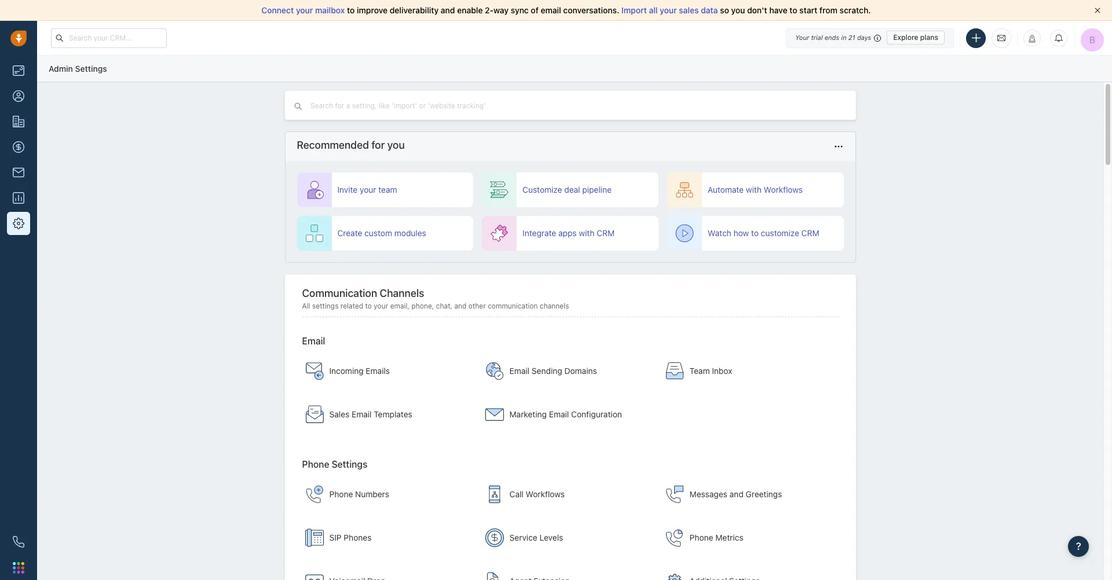 Task type: vqa. For each thing, say whether or not it's contained in the screenshot.
PHONE METRICS
yes



Task type: describe. For each thing, give the bounding box(es) containing it.
sales
[[679, 5, 699, 15]]

respond faster to emails with a common inbox for your team image
[[665, 362, 684, 380]]

your left mailbox
[[296, 5, 313, 15]]

2 crm from the left
[[801, 228, 819, 238]]

close image
[[1095, 8, 1100, 13]]

incoming emails
[[329, 366, 390, 376]]

sync
[[511, 5, 529, 15]]

service levels
[[509, 533, 563, 542]]

have
[[769, 5, 787, 15]]

Search for a setting, like 'import' or 'website tracking' text field
[[309, 100, 530, 111]]

channels
[[380, 287, 424, 299]]

custom
[[364, 228, 392, 238]]

leave pre-recorded voicemail if call goes unanswered image
[[305, 572, 323, 580]]

email right sales
[[352, 409, 372, 419]]

2-
[[485, 5, 493, 15]]

configuration
[[571, 409, 622, 419]]

related
[[340, 302, 363, 310]]

phone for phone metrics
[[690, 533, 713, 542]]

domains
[[564, 366, 597, 376]]

levels
[[540, 533, 563, 542]]

connect
[[261, 5, 294, 15]]

other
[[468, 302, 486, 310]]

with inside automate with workflows link
[[746, 185, 762, 195]]

apps
[[558, 228, 577, 238]]

explore plans link
[[887, 31, 945, 45]]

watch how to customize crm
[[708, 228, 819, 238]]

improve
[[357, 5, 388, 15]]

conversations.
[[563, 5, 619, 15]]

deal
[[564, 185, 580, 195]]

marketing
[[509, 409, 547, 419]]

messages and greetings
[[690, 489, 782, 499]]

customize
[[523, 185, 562, 195]]

channels
[[540, 302, 569, 310]]

import all your sales data link
[[621, 5, 720, 15]]

phone metrics link
[[660, 518, 835, 558]]

enable
[[457, 5, 483, 15]]

ends
[[825, 34, 839, 41]]

create custom modules
[[337, 228, 426, 238]]

all
[[649, 5, 658, 15]]

messages
[[690, 489, 727, 499]]

create custom modules link
[[297, 216, 473, 251]]

phone,
[[412, 302, 434, 310]]

create and share email templates, track their metrics image
[[305, 405, 323, 424]]

set up call queues and messages to connect callers with your team image
[[485, 485, 504, 504]]

to left start
[[790, 5, 797, 15]]

invite
[[337, 185, 358, 195]]

1 crm from the left
[[597, 228, 615, 238]]

connect your mailbox link
[[261, 5, 347, 15]]

scratch.
[[840, 5, 871, 15]]

numbers
[[355, 489, 389, 499]]

pipeline
[[582, 185, 612, 195]]

and inside communication channels all settings related to your email, phone, chat, and other communication channels
[[454, 302, 467, 310]]

communication
[[302, 287, 377, 299]]

all
[[302, 302, 310, 310]]

phones
[[344, 533, 371, 542]]

your
[[795, 34, 809, 41]]

sip phones link
[[299, 518, 474, 558]]

incoming
[[329, 366, 364, 376]]

admin settings
[[49, 64, 107, 73]]

team
[[378, 185, 397, 195]]

customize deal pipeline
[[523, 185, 612, 195]]

phone metrics
[[690, 533, 743, 542]]

data
[[701, 5, 718, 15]]

settings for admin settings
[[75, 64, 107, 73]]

explore plans
[[893, 33, 938, 42]]

automate
[[708, 185, 744, 195]]

templates
[[374, 409, 412, 419]]

sip phones
[[329, 533, 371, 542]]

buy and manage phone numbers from 90+ countries image
[[305, 485, 323, 504]]

sending
[[532, 366, 562, 376]]

greetings
[[746, 489, 782, 499]]

metrics
[[715, 533, 743, 542]]

deliverability
[[390, 5, 439, 15]]

plans
[[920, 33, 938, 42]]

phone element
[[7, 531, 30, 554]]

customize deal pipeline link
[[482, 173, 658, 207]]

to inside communication channels all settings related to your email, phone, chat, and other communication channels
[[365, 302, 372, 310]]

of
[[531, 5, 539, 15]]

import
[[621, 5, 647, 15]]

way
[[493, 5, 509, 15]]

1 horizontal spatial workflows
[[764, 185, 803, 195]]

mailbox
[[315, 5, 345, 15]]

automate with workflows link
[[667, 173, 844, 207]]

service
[[509, 533, 537, 542]]

0 vertical spatial and
[[441, 5, 455, 15]]

to right the how
[[751, 228, 759, 238]]



Task type: locate. For each thing, give the bounding box(es) containing it.
team inbox link
[[660, 351, 835, 391]]

phone up buy and manage phone numbers from 90+ countries image
[[302, 459, 329, 470]]

customize the logo, sender details, and font colors in your marketing emails image
[[485, 405, 504, 424]]

marketing email configuration
[[509, 409, 622, 419]]

call
[[509, 489, 523, 499]]

phone inside 'link'
[[690, 533, 713, 542]]

0 vertical spatial with
[[746, 185, 762, 195]]

modules
[[394, 228, 426, 238]]

and left the enable
[[441, 5, 455, 15]]

make and receive calls online by adding sip phones image
[[305, 529, 323, 547]]

1 horizontal spatial settings
[[332, 459, 367, 470]]

0 vertical spatial phone
[[302, 459, 329, 470]]

0 horizontal spatial settings
[[75, 64, 107, 73]]

crm right customize
[[801, 228, 819, 238]]

emails
[[366, 366, 390, 376]]

21
[[848, 34, 855, 41]]

to
[[347, 5, 355, 15], [790, 5, 797, 15], [751, 228, 759, 238], [365, 302, 372, 310]]

and inside messages and greetings link
[[730, 489, 743, 499]]

email right verify your domains for better deliverability and less spam icon in the bottom left of the page
[[509, 366, 529, 376]]

2 vertical spatial phone
[[690, 533, 713, 542]]

settings
[[312, 302, 339, 310]]

with right automate
[[746, 185, 762, 195]]

send email image
[[997, 33, 1005, 43]]

what's new image
[[1028, 34, 1036, 43]]

email right marketing
[[549, 409, 569, 419]]

start
[[799, 5, 817, 15]]

email
[[541, 5, 561, 15]]

auto-forward incoming emails to the crm, create contacts from them image
[[305, 362, 323, 380]]

invite your team
[[337, 185, 397, 195]]

integrate apps with crm
[[523, 228, 615, 238]]

shows agent list with their corresponding extension numbers image
[[485, 572, 504, 580]]

0 horizontal spatial workflows
[[526, 489, 565, 499]]

automate with workflows
[[708, 185, 803, 195]]

your inside communication channels all settings related to your email, phone, chat, and other communication channels
[[374, 302, 388, 310]]

you
[[731, 5, 745, 15]]

team
[[690, 366, 710, 376]]

email
[[302, 336, 325, 346], [509, 366, 529, 376], [352, 409, 372, 419], [549, 409, 569, 419]]

to right related at bottom left
[[365, 302, 372, 310]]

sales email templates link
[[299, 394, 474, 435]]

so
[[720, 5, 729, 15]]

email,
[[390, 302, 410, 310]]

connect your mailbox to improve deliverability and enable 2-way sync of email conversations. import all your sales data so you don't have to start from scratch.
[[261, 5, 871, 15]]

workflows right call
[[526, 489, 565, 499]]

Search your CRM... text field
[[51, 28, 167, 48]]

workflows
[[764, 185, 803, 195], [526, 489, 565, 499]]

your trial ends in 21 days
[[795, 34, 871, 41]]

from
[[820, 5, 838, 15]]

call workflows link
[[479, 474, 655, 515]]

settings up phone numbers
[[332, 459, 367, 470]]

customize
[[761, 228, 799, 238]]

communication
[[488, 302, 538, 310]]

phone image
[[13, 536, 24, 548]]

create
[[337, 228, 362, 238]]

freshworks switcher image
[[13, 562, 24, 574]]

phone right buy and manage phone numbers from 90+ countries image
[[329, 489, 353, 499]]

messages and greetings link
[[660, 474, 835, 515]]

workflows up customize
[[764, 185, 803, 195]]

how
[[734, 228, 749, 238]]

call workflows
[[509, 489, 565, 499]]

inbox
[[712, 366, 732, 376]]

and right chat,
[[454, 302, 467, 310]]

settings for phone settings
[[332, 459, 367, 470]]

1 vertical spatial with
[[579, 228, 594, 238]]

phone
[[302, 459, 329, 470], [329, 489, 353, 499], [690, 533, 713, 542]]

0 horizontal spatial with
[[579, 228, 594, 238]]

marketing email configuration link
[[479, 394, 655, 435]]

phone numbers link
[[299, 474, 474, 515]]

admin
[[49, 64, 73, 73]]

0 horizontal spatial crm
[[597, 228, 615, 238]]

sales
[[329, 409, 349, 419]]

to right mailbox
[[347, 5, 355, 15]]

chat,
[[436, 302, 452, 310]]

service levels link
[[479, 518, 655, 558]]

integrate
[[523, 228, 556, 238]]

0 vertical spatial settings
[[75, 64, 107, 73]]

crm right apps
[[597, 228, 615, 238]]

sip
[[329, 533, 341, 542]]

1 vertical spatial and
[[454, 302, 467, 310]]

your left the team
[[360, 185, 376, 195]]

settings right admin
[[75, 64, 107, 73]]

your left email,
[[374, 302, 388, 310]]

2 vertical spatial and
[[730, 489, 743, 499]]

phone numbers
[[329, 489, 389, 499]]

verify your domains for better deliverability and less spam image
[[485, 362, 504, 380]]

1 vertical spatial settings
[[332, 459, 367, 470]]

with right apps
[[579, 228, 594, 238]]

access detailed information for each call, recording lifecycle and transcription image
[[665, 529, 684, 547]]

and left greetings
[[730, 489, 743, 499]]

team inbox
[[690, 366, 732, 376]]

incoming emails link
[[299, 351, 474, 391]]

your right all
[[660, 5, 677, 15]]

phone for phone numbers
[[329, 489, 353, 499]]

0 vertical spatial workflows
[[764, 185, 803, 195]]

don't
[[747, 5, 767, 15]]

phone for phone settings
[[302, 459, 329, 470]]

email sending domains
[[509, 366, 597, 376]]

explore
[[893, 33, 918, 42]]

and
[[441, 5, 455, 15], [454, 302, 467, 310], [730, 489, 743, 499]]

in
[[841, 34, 847, 41]]

email sending domains link
[[479, 351, 655, 391]]

1 vertical spatial workflows
[[526, 489, 565, 499]]

communication channels all settings related to your email, phone, chat, and other communication channels
[[302, 287, 569, 310]]

phone settings
[[302, 459, 367, 470]]

crm
[[597, 228, 615, 238], [801, 228, 819, 238]]

record automated messages and greetings for every business situation image
[[665, 485, 684, 504]]

1 horizontal spatial crm
[[801, 228, 819, 238]]

email up 'auto-forward incoming emails to the crm, create contacts from them' icon at the left bottom of the page
[[302, 336, 325, 346]]

1 vertical spatial phone
[[329, 489, 353, 499]]

1 horizontal spatial with
[[746, 185, 762, 195]]

set service level targets and specify the expected threshold time to answer calls image
[[485, 529, 504, 547]]

days
[[857, 34, 871, 41]]

additional configuration options for your phone solution image
[[665, 572, 684, 580]]

watch
[[708, 228, 731, 238]]

phone right access detailed information for each call, recording lifecycle and transcription icon
[[690, 533, 713, 542]]



